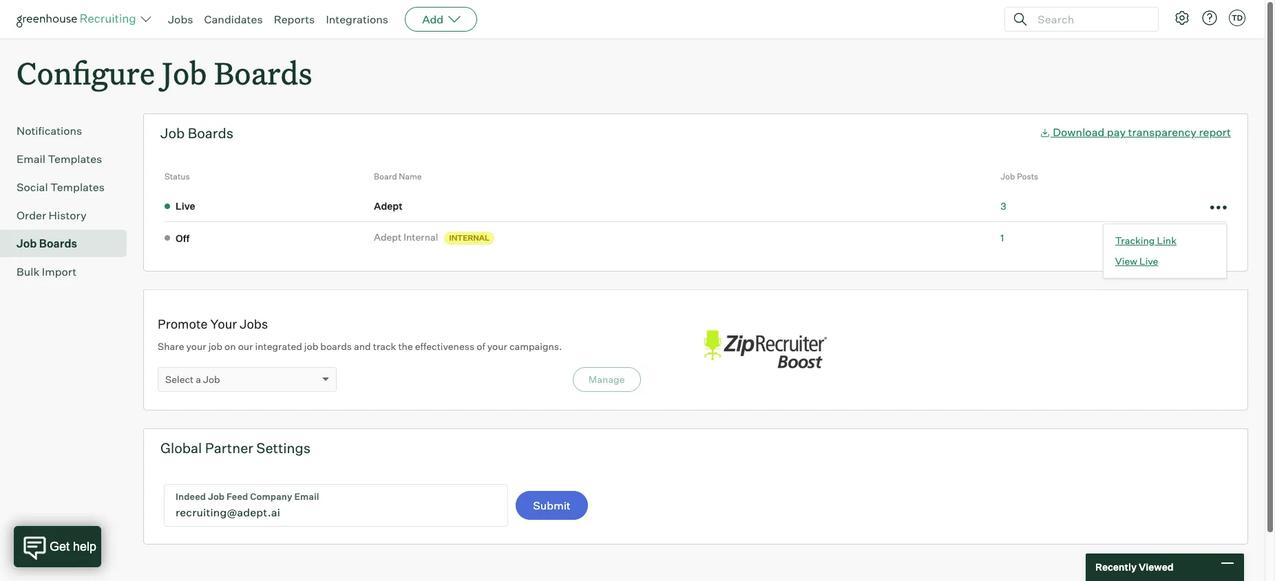 Task type: describe. For each thing, give the bounding box(es) containing it.
order history link
[[17, 207, 121, 224]]

td button
[[1229, 10, 1246, 26]]

configure image
[[1174, 10, 1191, 26]]

social templates
[[17, 181, 105, 194]]

candidates
[[204, 12, 263, 26]]

select
[[165, 374, 194, 386]]

name
[[399, 172, 422, 182]]

1 horizontal spatial internal
[[449, 233, 490, 243]]

order history
[[17, 209, 87, 223]]

add
[[422, 12, 444, 26]]

share your job on our integrated job boards and track the effectiveness of your campaigns.
[[158, 341, 562, 353]]

and
[[354, 341, 371, 353]]

social
[[17, 181, 48, 194]]

1 vertical spatial job boards
[[17, 237, 77, 251]]

0 horizontal spatial internal
[[404, 231, 438, 243]]

bulk
[[17, 265, 40, 279]]

social templates link
[[17, 179, 121, 196]]

adept for adept
[[374, 200, 403, 212]]

1 vertical spatial live
[[1140, 255, 1159, 267]]

reports
[[274, 12, 315, 26]]

adept link
[[374, 199, 407, 213]]

adept for adept internal
[[374, 231, 402, 243]]

order
[[17, 209, 46, 223]]

1 job from the left
[[208, 341, 223, 353]]

tracking
[[1116, 235, 1155, 246]]

global partner settings
[[160, 440, 311, 457]]

promote
[[158, 317, 208, 332]]

submit button
[[516, 492, 588, 521]]

candidates link
[[204, 12, 263, 26]]

global
[[160, 440, 202, 457]]

0 vertical spatial live
[[176, 201, 195, 212]]

bulk import link
[[17, 264, 121, 280]]

1 your from the left
[[186, 341, 206, 353]]

recently
[[1096, 562, 1137, 574]]

of
[[477, 341, 485, 353]]

1 horizontal spatial jobs
[[240, 317, 268, 332]]

a
[[196, 374, 201, 386]]

select a job
[[165, 374, 220, 386]]

off
[[176, 233, 190, 244]]

3
[[1001, 200, 1007, 212]]

submit
[[533, 499, 571, 513]]

pay
[[1107, 125, 1126, 139]]

td button
[[1227, 7, 1249, 29]]

2 job from the left
[[304, 341, 318, 353]]

adept internal link
[[374, 231, 442, 244]]

transparency
[[1129, 125, 1197, 139]]

job boards link
[[17, 236, 121, 252]]

tracking link
[[1116, 235, 1177, 246]]

job left posts
[[1001, 172, 1015, 182]]

Search text field
[[1034, 9, 1146, 29]]

import
[[42, 265, 77, 279]]

campaigns.
[[510, 341, 562, 353]]

on
[[225, 341, 236, 353]]

tracking link link
[[1116, 234, 1215, 248]]

posts
[[1017, 172, 1039, 182]]

boards inside job boards link
[[39, 237, 77, 251]]

download
[[1053, 125, 1105, 139]]

0 vertical spatial job boards
[[160, 125, 234, 142]]



Task type: locate. For each thing, give the bounding box(es) containing it.
settings
[[256, 440, 311, 457]]

integrated
[[255, 341, 302, 353]]

1 horizontal spatial job
[[304, 341, 318, 353]]

history
[[49, 209, 87, 223]]

bulk import
[[17, 265, 77, 279]]

notifications link
[[17, 123, 121, 139]]

0 horizontal spatial job boards
[[17, 237, 77, 251]]

job up status
[[160, 125, 185, 142]]

viewed
[[1139, 562, 1174, 574]]

download pay transparency report link
[[1040, 125, 1231, 139]]

promote your jobs
[[158, 317, 268, 332]]

job left the boards
[[304, 341, 318, 353]]

recently viewed
[[1096, 562, 1174, 574]]

0 horizontal spatial your
[[186, 341, 206, 353]]

live down status
[[176, 201, 195, 212]]

2 your from the left
[[487, 341, 508, 353]]

email
[[17, 152, 45, 166]]

boards
[[320, 341, 352, 353]]

your
[[210, 317, 237, 332]]

effectiveness
[[415, 341, 475, 353]]

status
[[165, 172, 190, 182]]

configure
[[17, 52, 155, 93]]

internal right adept internal link
[[449, 233, 490, 243]]

internal
[[404, 231, 438, 243], [449, 233, 490, 243]]

1 link
[[1001, 232, 1004, 244]]

integrations
[[326, 12, 389, 26]]

adept internal
[[374, 231, 438, 243]]

1 vertical spatial jobs
[[240, 317, 268, 332]]

your right share
[[186, 341, 206, 353]]

reports link
[[274, 12, 315, 26]]

job
[[208, 341, 223, 353], [304, 341, 318, 353]]

adept
[[374, 200, 403, 212], [374, 231, 402, 243]]

0 horizontal spatial job
[[208, 341, 223, 353]]

add button
[[405, 7, 477, 32]]

3 link
[[1001, 200, 1007, 212]]

job boards
[[160, 125, 234, 142], [17, 237, 77, 251]]

job
[[162, 52, 207, 93], [160, 125, 185, 142], [1001, 172, 1015, 182], [17, 237, 37, 251], [203, 374, 220, 386]]

0 horizontal spatial jobs
[[168, 12, 193, 26]]

templates up order history link
[[50, 181, 105, 194]]

job up "bulk"
[[17, 237, 37, 251]]

1 horizontal spatial your
[[487, 341, 508, 353]]

0 vertical spatial boards
[[214, 52, 312, 93]]

live
[[176, 201, 195, 212], [1140, 255, 1159, 267]]

1 horizontal spatial job boards
[[160, 125, 234, 142]]

boards up status
[[188, 125, 234, 142]]

1 vertical spatial adept
[[374, 231, 402, 243]]

notifications
[[17, 124, 82, 138]]

your right the 'of'
[[487, 341, 508, 353]]

email templates link
[[17, 151, 121, 167]]

jobs up the our
[[240, 317, 268, 332]]

email templates
[[17, 152, 102, 166]]

0 vertical spatial templates
[[48, 152, 102, 166]]

jobs link
[[168, 12, 193, 26]]

your
[[186, 341, 206, 353], [487, 341, 508, 353]]

td
[[1232, 13, 1243, 23]]

job boards up bulk import
[[17, 237, 77, 251]]

1 vertical spatial boards
[[188, 125, 234, 142]]

internal down adept link
[[404, 231, 438, 243]]

link
[[1157, 235, 1177, 246]]

0 vertical spatial adept
[[374, 200, 403, 212]]

live down tracking link
[[1140, 255, 1159, 267]]

boards down candidates
[[214, 52, 312, 93]]

download pay transparency report
[[1053, 125, 1231, 139]]

2 adept from the top
[[374, 231, 402, 243]]

board
[[374, 172, 397, 182]]

job posts
[[1001, 172, 1039, 182]]

share
[[158, 341, 184, 353]]

report
[[1199, 125, 1231, 139]]

job down jobs link
[[162, 52, 207, 93]]

greenhouse recruiting image
[[17, 11, 141, 28]]

view live link
[[1116, 255, 1215, 268]]

1 vertical spatial templates
[[50, 181, 105, 194]]

track
[[373, 341, 396, 353]]

jobs
[[168, 12, 193, 26], [240, 317, 268, 332]]

templates for social templates
[[50, 181, 105, 194]]

job right a
[[203, 374, 220, 386]]

jobs left candidates link
[[168, 12, 193, 26]]

templates up 'social templates' link
[[48, 152, 102, 166]]

1 horizontal spatial live
[[1140, 255, 1159, 267]]

boards up import
[[39, 237, 77, 251]]

adept down adept link
[[374, 231, 402, 243]]

templates for email templates
[[48, 152, 102, 166]]

view live
[[1116, 255, 1159, 267]]

partner
[[205, 440, 253, 457]]

1 adept from the top
[[374, 200, 403, 212]]

job boards up status
[[160, 125, 234, 142]]

1
[[1001, 232, 1004, 244]]

templates
[[48, 152, 102, 166], [50, 181, 105, 194]]

configure job boards
[[17, 52, 312, 93]]

our
[[238, 341, 253, 353]]

boards
[[214, 52, 312, 93], [188, 125, 234, 142], [39, 237, 77, 251]]

job left on
[[208, 341, 223, 353]]

zip recruiter image
[[696, 324, 834, 377]]

0 horizontal spatial live
[[176, 201, 195, 212]]

2 vertical spatial boards
[[39, 237, 77, 251]]

adept down board
[[374, 200, 403, 212]]

board name
[[374, 172, 422, 182]]

the
[[398, 341, 413, 353]]

Indeed Job Feed Company Email text field
[[165, 486, 508, 527]]

integrations link
[[326, 12, 389, 26]]

view
[[1116, 255, 1138, 267]]

0 vertical spatial jobs
[[168, 12, 193, 26]]



Task type: vqa. For each thing, say whether or not it's contained in the screenshot.
1st form from right
no



